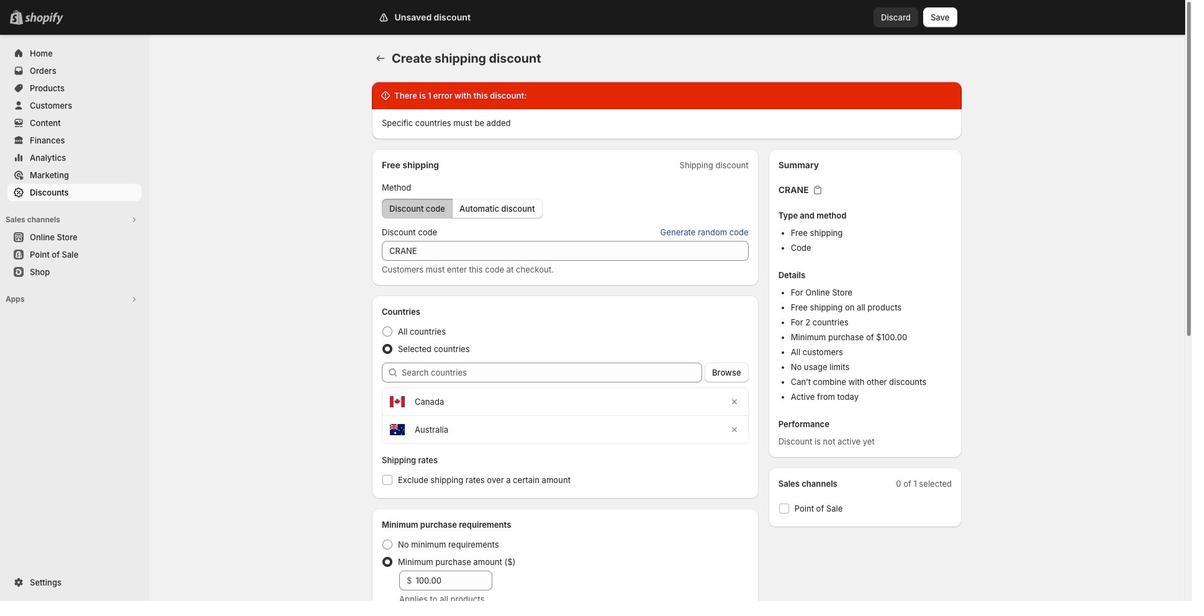 Task type: vqa. For each thing, say whether or not it's contained in the screenshot.
Shopify Image
yes



Task type: locate. For each thing, give the bounding box(es) containing it.
None text field
[[382, 241, 749, 261]]

Search countries text field
[[402, 363, 703, 383]]

0.00 text field
[[416, 571, 493, 591]]

shopify image
[[25, 12, 63, 25]]



